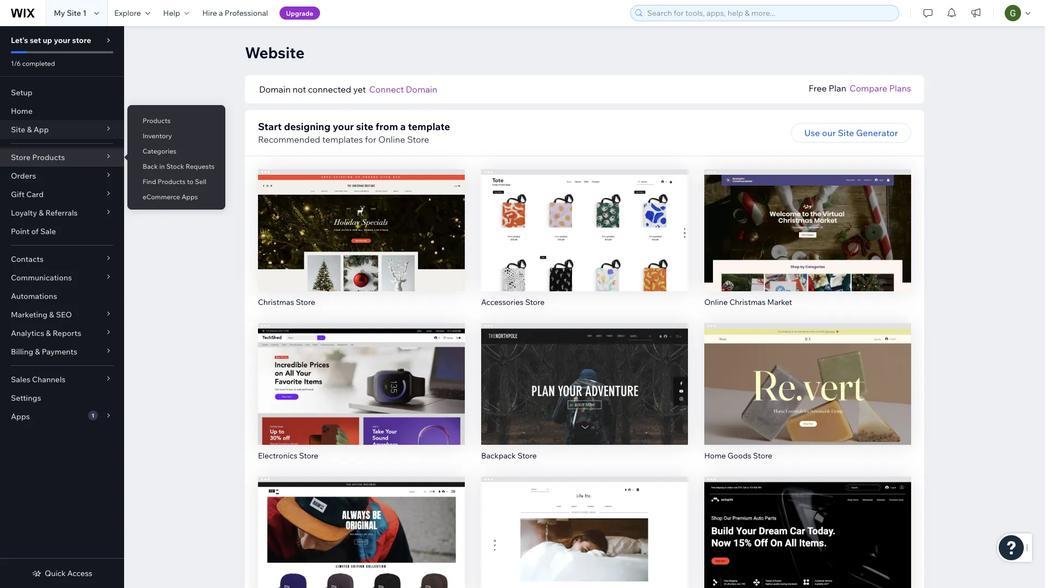Task type: locate. For each thing, give the bounding box(es) containing it.
site left app
[[11, 125, 25, 134]]

christmas store
[[258, 297, 315, 306]]

find products to sell link
[[127, 172, 226, 191]]

edit button
[[339, 212, 384, 231], [562, 212, 608, 231], [785, 212, 831, 231], [339, 365, 384, 385], [562, 365, 608, 385], [785, 365, 831, 385], [339, 519, 384, 539], [562, 519, 608, 539], [785, 519, 831, 539]]

categories link
[[127, 142, 226, 160]]

products for store products
[[32, 152, 65, 162]]

1 right my
[[83, 8, 87, 18]]

site right my
[[67, 8, 81, 18]]

0 vertical spatial a
[[219, 8, 223, 18]]

products inside dropdown button
[[32, 152, 65, 162]]

& inside "popup button"
[[39, 208, 44, 218]]

use our site generator button
[[792, 123, 912, 143]]

1 vertical spatial a
[[400, 120, 406, 132]]

1/6
[[11, 59, 21, 67]]

seo
[[56, 310, 72, 319]]

& left "reports"
[[46, 328, 51, 338]]

settings link
[[0, 389, 124, 407]]

site right our
[[838, 127, 855, 138]]

categories
[[143, 147, 177, 155]]

1 vertical spatial home
[[705, 451, 726, 460]]

from
[[376, 120, 398, 132]]

app
[[34, 125, 49, 134]]

view
[[351, 239, 372, 250], [798, 239, 818, 250], [351, 393, 372, 404], [575, 393, 595, 404], [798, 393, 818, 404], [351, 546, 372, 557], [575, 546, 595, 557], [798, 546, 818, 557]]

0 horizontal spatial domain
[[259, 84, 291, 95]]

site
[[67, 8, 81, 18], [11, 125, 25, 134], [838, 127, 855, 138]]

& inside popup button
[[27, 125, 32, 134]]

inventory
[[143, 132, 172, 140]]

sell
[[195, 177, 206, 185]]

site & app
[[11, 125, 49, 134]]

0 vertical spatial online
[[379, 134, 405, 145]]

quick
[[45, 569, 66, 578]]

ecommerce apps
[[143, 193, 198, 201]]

0 vertical spatial your
[[54, 35, 70, 45]]

christmas
[[258, 297, 294, 306], [730, 297, 766, 306]]

requests
[[186, 162, 215, 170]]

0 vertical spatial 1
[[83, 8, 87, 18]]

setup
[[11, 88, 33, 97]]

online christmas market
[[705, 297, 793, 306]]

1 vertical spatial online
[[705, 297, 728, 306]]

0 horizontal spatial online
[[379, 134, 405, 145]]

stock
[[166, 162, 184, 170]]

0 vertical spatial home
[[11, 106, 33, 116]]

1 horizontal spatial apps
[[182, 193, 198, 201]]

template
[[408, 120, 450, 132]]

apps down settings
[[11, 412, 30, 421]]

& inside 'dropdown button'
[[35, 347, 40, 356]]

generator
[[857, 127, 899, 138]]

1 horizontal spatial online
[[705, 297, 728, 306]]

electronics
[[258, 451, 298, 460]]

help button
[[157, 0, 196, 26]]

home down setup
[[11, 106, 33, 116]]

1/6 completed
[[11, 59, 55, 67]]

edit button for electronics store
[[339, 365, 384, 385]]

ecommerce
[[143, 193, 180, 201]]

apps
[[182, 193, 198, 201], [11, 412, 30, 421]]

& for analytics
[[46, 328, 51, 338]]

compare plans button
[[850, 82, 912, 95]]

a right from
[[400, 120, 406, 132]]

1 horizontal spatial domain
[[406, 84, 438, 95]]

0 horizontal spatial site
[[11, 125, 25, 134]]

0 horizontal spatial home
[[11, 106, 33, 116]]

edit for online christmas market
[[800, 216, 816, 227]]

products
[[143, 116, 171, 124], [32, 152, 65, 162], [158, 177, 186, 185]]

your up templates
[[333, 120, 354, 132]]

products up the inventory
[[143, 116, 171, 124]]

0 vertical spatial apps
[[182, 193, 198, 201]]

hire a professional link
[[196, 0, 275, 26]]

1 horizontal spatial 1
[[92, 412, 94, 419]]

goods
[[728, 451, 752, 460]]

& left app
[[27, 125, 32, 134]]

a right hire
[[219, 8, 223, 18]]

1 down settings link
[[92, 412, 94, 419]]

products up ecommerce apps
[[158, 177, 186, 185]]

1 vertical spatial your
[[333, 120, 354, 132]]

edit for home goods store
[[800, 370, 816, 381]]

accessories store
[[481, 297, 545, 306]]

1 vertical spatial apps
[[11, 412, 30, 421]]

website
[[245, 43, 305, 62]]

set
[[30, 35, 41, 45]]

domain right connect
[[406, 84, 438, 95]]

our
[[822, 127, 836, 138]]

home for home
[[11, 106, 33, 116]]

2 domain from the left
[[406, 84, 438, 95]]

communications button
[[0, 268, 124, 287]]

to
[[187, 177, 193, 185]]

help
[[163, 8, 180, 18]]

0 vertical spatial products
[[143, 116, 171, 124]]

gift
[[11, 190, 25, 199]]

explore
[[114, 8, 141, 18]]

home
[[11, 106, 33, 116], [705, 451, 726, 460]]

2 vertical spatial products
[[158, 177, 186, 185]]

& right loyalty
[[39, 208, 44, 218]]

gift card button
[[0, 185, 124, 204]]

products up orders popup button at the left top of page
[[32, 152, 65, 162]]

point of sale link
[[0, 222, 124, 241]]

1 horizontal spatial a
[[400, 120, 406, 132]]

0 horizontal spatial 1
[[83, 8, 87, 18]]

edit for electronics store
[[353, 370, 370, 381]]

&
[[27, 125, 32, 134], [39, 208, 44, 218], [49, 310, 54, 319], [46, 328, 51, 338], [35, 347, 40, 356]]

online
[[379, 134, 405, 145], [705, 297, 728, 306]]

0 horizontal spatial apps
[[11, 412, 30, 421]]

1 horizontal spatial your
[[333, 120, 354, 132]]

back in stock requests
[[143, 162, 215, 170]]

start designing your site from a template recommended templates for online store
[[258, 120, 450, 145]]

your
[[54, 35, 70, 45], [333, 120, 354, 132]]

reports
[[53, 328, 81, 338]]

1 vertical spatial 1
[[92, 412, 94, 419]]

1 horizontal spatial site
[[67, 8, 81, 18]]

sales channels
[[11, 375, 66, 384]]

edit for backpack store
[[577, 370, 593, 381]]

& right billing
[[35, 347, 40, 356]]

home inside sidebar element
[[11, 106, 33, 116]]

referrals
[[45, 208, 78, 218]]

0 horizontal spatial your
[[54, 35, 70, 45]]

home left goods
[[705, 451, 726, 460]]

designing
[[284, 120, 331, 132]]

Search for tools, apps, help & more... field
[[644, 5, 896, 21]]

accessories
[[481, 297, 524, 306]]

1 horizontal spatial christmas
[[730, 297, 766, 306]]

2 horizontal spatial site
[[838, 127, 855, 138]]

store
[[72, 35, 91, 45]]

& left seo
[[49, 310, 54, 319]]

my
[[54, 8, 65, 18]]

edit button for christmas store
[[339, 212, 384, 231]]

edit button for online christmas market
[[785, 212, 831, 231]]

your right up
[[54, 35, 70, 45]]

1 vertical spatial products
[[32, 152, 65, 162]]

1 horizontal spatial home
[[705, 451, 726, 460]]

my site 1
[[54, 8, 87, 18]]

store products
[[11, 152, 65, 162]]

edit for christmas store
[[353, 216, 370, 227]]

apps down to
[[182, 193, 198, 201]]

loyalty
[[11, 208, 37, 218]]

0 horizontal spatial christmas
[[258, 297, 294, 306]]

store
[[407, 134, 429, 145], [11, 152, 31, 162], [296, 297, 315, 306], [526, 297, 545, 306], [299, 451, 319, 460], [518, 451, 537, 460], [753, 451, 773, 460]]

quick access
[[45, 569, 92, 578]]

use
[[805, 127, 820, 138]]

domain left not
[[259, 84, 291, 95]]

apps inside sidebar element
[[11, 412, 30, 421]]



Task type: describe. For each thing, give the bounding box(es) containing it.
1 christmas from the left
[[258, 297, 294, 306]]

point
[[11, 227, 30, 236]]

products link
[[127, 111, 226, 130]]

plans
[[890, 83, 912, 94]]

setup link
[[0, 83, 124, 102]]

recommended
[[258, 134, 320, 145]]

edit for accessories store
[[577, 216, 593, 227]]

back
[[143, 162, 158, 170]]

start
[[258, 120, 282, 132]]

backpack store
[[481, 451, 537, 460]]

templates
[[322, 134, 363, 145]]

orders
[[11, 171, 36, 181]]

contacts button
[[0, 250, 124, 268]]

in
[[159, 162, 165, 170]]

up
[[43, 35, 52, 45]]

professional
[[225, 8, 268, 18]]

automations link
[[0, 287, 124, 306]]

0 horizontal spatial a
[[219, 8, 223, 18]]

hire
[[202, 8, 217, 18]]

2 christmas from the left
[[730, 297, 766, 306]]

ecommerce apps link
[[127, 187, 226, 206]]

& for loyalty
[[39, 208, 44, 218]]

billing
[[11, 347, 33, 356]]

home link
[[0, 102, 124, 120]]

yet
[[353, 84, 366, 95]]

your inside sidebar element
[[54, 35, 70, 45]]

sale
[[40, 227, 56, 236]]

edit button for home goods store
[[785, 365, 831, 385]]

loyalty & referrals
[[11, 208, 78, 218]]

card
[[26, 190, 44, 199]]

site & app button
[[0, 120, 124, 139]]

find products to sell
[[143, 177, 206, 185]]

marketing
[[11, 310, 47, 319]]

store products button
[[0, 148, 124, 167]]

hire a professional
[[202, 8, 268, 18]]

upgrade button
[[280, 7, 320, 20]]

sales channels button
[[0, 370, 124, 389]]

payments
[[42, 347, 77, 356]]

site inside popup button
[[11, 125, 25, 134]]

site inside button
[[838, 127, 855, 138]]

for
[[365, 134, 377, 145]]

& for billing
[[35, 347, 40, 356]]

analytics & reports button
[[0, 324, 124, 343]]

free
[[809, 83, 827, 94]]

sales
[[11, 375, 30, 384]]

connect
[[369, 84, 404, 95]]

store inside start designing your site from a template recommended templates for online store
[[407, 134, 429, 145]]

upgrade
[[286, 9, 314, 17]]

your inside start designing your site from a template recommended templates for online store
[[333, 120, 354, 132]]

plan
[[829, 83, 847, 94]]

domain not connected yet connect domain
[[259, 84, 438, 95]]

edit button for backpack store
[[562, 365, 608, 385]]

1 domain from the left
[[259, 84, 291, 95]]

market
[[768, 297, 793, 306]]

quick access button
[[32, 569, 92, 578]]

settings
[[11, 393, 41, 403]]

billing & payments button
[[0, 343, 124, 361]]

access
[[67, 569, 92, 578]]

edit button for accessories store
[[562, 212, 608, 231]]

& for site
[[27, 125, 32, 134]]

connected
[[308, 84, 351, 95]]

store inside dropdown button
[[11, 152, 31, 162]]

orders button
[[0, 167, 124, 185]]

contacts
[[11, 254, 44, 264]]

analytics & reports
[[11, 328, 81, 338]]

online inside start designing your site from a template recommended templates for online store
[[379, 134, 405, 145]]

& for marketing
[[49, 310, 54, 319]]

communications
[[11, 273, 72, 282]]

products for find products to sell
[[158, 177, 186, 185]]

free plan compare plans
[[809, 83, 912, 94]]

home for home goods store
[[705, 451, 726, 460]]

point of sale
[[11, 227, 56, 236]]

back in stock requests link
[[127, 157, 226, 175]]

billing & payments
[[11, 347, 77, 356]]

sidebar element
[[0, 26, 124, 588]]

a inside start designing your site from a template recommended templates for online store
[[400, 120, 406, 132]]

loyalty & referrals button
[[0, 204, 124, 222]]

marketing & seo
[[11, 310, 72, 319]]

use our site generator
[[805, 127, 899, 138]]

connect domain button
[[369, 83, 438, 96]]

inventory link
[[127, 126, 226, 145]]

channels
[[32, 375, 66, 384]]

marketing & seo button
[[0, 306, 124, 324]]

find
[[143, 177, 156, 185]]

completed
[[22, 59, 55, 67]]

home goods store
[[705, 451, 773, 460]]

gift card
[[11, 190, 44, 199]]

site
[[356, 120, 374, 132]]

not
[[293, 84, 306, 95]]

analytics
[[11, 328, 44, 338]]

let's set up your store
[[11, 35, 91, 45]]

1 inside sidebar element
[[92, 412, 94, 419]]



Task type: vqa. For each thing, say whether or not it's contained in the screenshot.
middle Add
no



